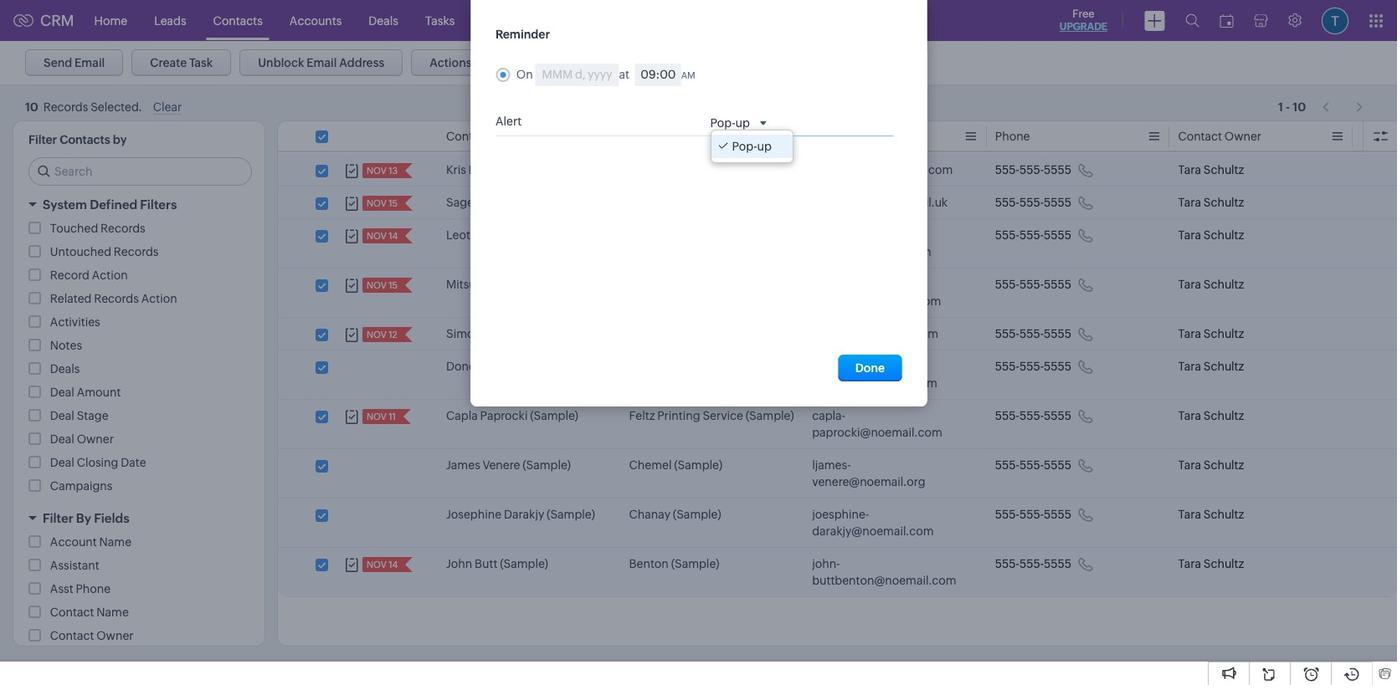 Task type: vqa. For each thing, say whether or not it's contained in the screenshot.
Contacts related to Commercial Press (Sample) associated with TREE containing Contacts related to Commercial Press (Sample)
no



Task type: locate. For each thing, give the bounding box(es) containing it.
0 horizontal spatial mmm d, yyyy text field
[[536, 64, 619, 87]]

7 555-555-5555 from the top
[[996, 410, 1072, 423]]

feltz printing service (sample)
[[630, 410, 795, 423]]

assistant
[[50, 560, 99, 573]]

3 555-555-5555 from the top
[[996, 229, 1072, 242]]

chanay (sample) link
[[630, 507, 722, 524]]

5 schultz from the top
[[1204, 328, 1245, 341]]

2 1 from the top
[[1279, 100, 1284, 113]]

sage wieser (sample) link
[[446, 194, 564, 211]]

None button
[[839, 355, 902, 382], [747, 364, 821, 390], [839, 355, 902, 382], [747, 364, 821, 390]]

up inside tree
[[758, 140, 772, 153]]

nov 15 for sage wieser (sample)
[[367, 199, 398, 209]]

2 nov 15 link from the top
[[363, 278, 400, 293]]

0 vertical spatial action
[[92, 269, 128, 282]]

nov 15 for mitsue tollner (sample)
[[367, 281, 398, 291]]

10 tara from the top
[[1179, 558, 1202, 571]]

1
[[1279, 97, 1284, 110], [1279, 100, 1284, 113]]

action up related records action
[[92, 269, 128, 282]]

create up on
[[496, 20, 549, 39]]

deals link
[[355, 0, 412, 41]]

1 5555 from the top
[[1045, 163, 1072, 177]]

filter for filter by fields
[[43, 512, 73, 526]]

venere
[[483, 459, 520, 472]]

4 nov from the top
[[367, 281, 387, 291]]

send email
[[44, 56, 105, 70]]

service
[[703, 410, 744, 423]]

1 vertical spatial records
[[114, 245, 159, 259]]

555-555-5555 for sage-wieser@noemail.uk
[[996, 196, 1072, 209]]

nov for simon morasca (sample)
[[367, 330, 387, 340]]

1 horizontal spatial up
[[758, 140, 772, 153]]

records down defined
[[101, 222, 145, 235]]

6 schultz from the top
[[1204, 360, 1245, 374]]

deals down notes
[[50, 363, 80, 376]]

1 deal from the top
[[50, 386, 74, 400]]

nov 15 up nov 12
[[367, 281, 398, 291]]

2 15 from the top
[[389, 281, 398, 291]]

3 tara from the top
[[1179, 229, 1202, 242]]

0 horizontal spatial task
[[189, 56, 213, 70]]

2 14 from the top
[[389, 560, 398, 570]]

mitsue tollner (sample) link
[[446, 276, 573, 293]]

1 vertical spatial owner
[[77, 433, 114, 446]]

defined
[[90, 198, 137, 212]]

darakjy@noemail.com
[[813, 525, 934, 539]]

- for 2nd navigation from the bottom
[[1287, 97, 1291, 110]]

2 nov from the top
[[367, 199, 387, 209]]

1 horizontal spatial deals
[[369, 14, 399, 27]]

1 1 - 10 from the top
[[1279, 97, 1307, 110]]

(sample) inside "john butt (sample)" link
[[500, 558, 549, 571]]

0 horizontal spatial create
[[150, 56, 187, 70]]

pop- for pop-up tree
[[732, 140, 758, 153]]

campaigns
[[50, 480, 113, 493]]

3 deal from the top
[[50, 433, 74, 446]]

5555 for leota- dilliard@noemail.com
[[1045, 229, 1072, 242]]

1 nov 14 from the top
[[367, 231, 398, 241]]

meetings
[[482, 14, 532, 27]]

0 horizontal spatial action
[[92, 269, 128, 282]]

contact name down due at the top left of the page
[[446, 130, 525, 143]]

row group
[[278, 154, 1398, 598]]

schultz for krismarrier@noemail.com
[[1204, 163, 1245, 177]]

1 horizontal spatial action
[[141, 292, 177, 306]]

printing
[[658, 410, 701, 423]]

(sample) right wieser on the top left
[[516, 196, 564, 209]]

1 vertical spatial account name
[[50, 536, 132, 549]]

1 horizontal spatial contact owner
[[1179, 130, 1262, 143]]

1 15 from the top
[[389, 199, 398, 209]]

filter by fields
[[43, 512, 129, 526]]

555-555-5555
[[996, 163, 1072, 177], [996, 196, 1072, 209], [996, 229, 1072, 242], [996, 278, 1072, 291], [996, 328, 1072, 341], [996, 360, 1072, 374], [996, 410, 1072, 423], [996, 459, 1072, 472], [996, 508, 1072, 522], [996, 558, 1072, 571]]

date up all
[[520, 114, 546, 127]]

schultz for tollner- morlong@noemail.com
[[1204, 278, 1245, 291]]

0 horizontal spatial account
[[50, 536, 97, 549]]

foller-
[[813, 360, 844, 374]]

2 nov 15 from the top
[[367, 281, 398, 291]]

1 horizontal spatial account name
[[630, 130, 711, 143]]

(sample) down all
[[510, 163, 559, 177]]

account name down filter by fields
[[50, 536, 132, 549]]

tara for tollner- morlong@noemail.com
[[1179, 278, 1202, 291]]

contacts down 10 records selected.
[[60, 133, 110, 147]]

1 vertical spatial phone
[[76, 583, 111, 596]]

3 nov from the top
[[367, 231, 387, 241]]

email left address
[[307, 56, 337, 70]]

1 vertical spatial pop-up
[[732, 140, 772, 153]]

7 schultz from the top
[[1204, 410, 1245, 423]]

0 vertical spatial nov 14
[[367, 231, 398, 241]]

home
[[94, 14, 127, 27]]

10 tara schultz from the top
[[1179, 558, 1245, 571]]

(sample) right the dilliard
[[520, 229, 568, 242]]

3 5555 from the top
[[1045, 229, 1072, 242]]

5555
[[1045, 163, 1072, 177], [1045, 196, 1072, 209], [1045, 229, 1072, 242], [1045, 278, 1072, 291], [1045, 328, 1072, 341], [1045, 360, 1072, 374], [1045, 410, 1072, 423], [1045, 459, 1072, 472], [1045, 508, 1072, 522], [1045, 558, 1072, 571]]

0 horizontal spatial email
[[75, 56, 105, 70]]

(sample) inside chanay (sample) link
[[673, 508, 722, 522]]

deal up campaigns
[[50, 456, 74, 470]]

1 vertical spatial 15
[[389, 281, 398, 291]]

dilliard
[[479, 229, 517, 242]]

nov inside nov 11 link
[[367, 412, 387, 422]]

fields
[[94, 512, 129, 526]]

1 - 10 for 2nd navigation from the bottom
[[1279, 97, 1307, 110]]

account up king
[[630, 130, 676, 143]]

1 tara from the top
[[1179, 163, 1202, 177]]

1 vertical spatial deals
[[50, 363, 80, 376]]

1 horizontal spatial contacts
[[213, 14, 263, 27]]

(sample) inside capla paprocki (sample) link
[[530, 410, 579, 423]]

10 555-555-5555 from the top
[[996, 558, 1072, 571]]

deal down deal stage
[[50, 433, 74, 446]]

pop-up inside field
[[711, 116, 750, 130]]

1 555-555-5555 from the top
[[996, 163, 1072, 177]]

1 vertical spatial create task
[[150, 56, 213, 70]]

schultz for simonm@noemail.com
[[1204, 328, 1245, 341]]

10 5555 from the top
[[1045, 558, 1072, 571]]

1 nov from the top
[[367, 166, 387, 176]]

wieser@noemail.uk
[[842, 196, 948, 209]]

(sample) inside king (sample) link
[[657, 163, 705, 177]]

(sample) right king
[[657, 163, 705, 177]]

6 5555 from the top
[[1045, 360, 1072, 374]]

deal up deal stage
[[50, 386, 74, 400]]

up inside field
[[736, 116, 750, 130]]

(sample) right butt
[[500, 558, 549, 571]]

(sample) right the paprocki
[[530, 410, 579, 423]]

9 schultz from the top
[[1204, 508, 1245, 522]]

None submit
[[827, 364, 887, 390]]

2 1 - 10 from the top
[[1279, 100, 1307, 113]]

records for related
[[94, 292, 139, 306]]

account up assistant
[[50, 536, 97, 549]]

home link
[[81, 0, 141, 41]]

1 horizontal spatial contact name
[[446, 130, 525, 143]]

15 down 13
[[389, 199, 398, 209]]

0 horizontal spatial create task
[[150, 56, 213, 70]]

1 vertical spatial task
[[189, 56, 213, 70]]

1 vertical spatial nov 15
[[367, 281, 398, 291]]

(sample) right service on the right bottom
[[746, 410, 795, 423]]

4 schultz from the top
[[1204, 278, 1245, 291]]

1 vertical spatial contacts
[[60, 133, 110, 147]]

foller- donette@noemail.com link
[[813, 358, 962, 392]]

morlong@noemail.com
[[813, 295, 942, 308]]

1 nov 15 link from the top
[[363, 196, 400, 211]]

joesphine-
[[813, 508, 870, 522]]

leads link
[[141, 0, 200, 41]]

nov 15
[[367, 199, 398, 209], [367, 281, 398, 291]]

0 vertical spatial pop-
[[711, 116, 736, 130]]

0 vertical spatial nov 14 link
[[363, 229, 400, 244]]

tara schultz for john- buttbenton@noemail.com
[[1179, 558, 1245, 571]]

1 vertical spatial nov 14
[[367, 560, 398, 570]]

5 nov from the top
[[367, 330, 387, 340]]

4 tara schultz from the top
[[1179, 278, 1245, 291]]

9 tara schultz from the top
[[1179, 508, 1245, 522]]

nov 15 link up nov 12 link
[[363, 278, 400, 293]]

contact name down asst phone
[[50, 606, 129, 620]]

2 schultz from the top
[[1204, 196, 1245, 209]]

sage wieser (sample)
[[446, 196, 564, 209]]

mmm d, yyyy text field for due date
[[658, 117, 750, 131]]

0 horizontal spatial contacts
[[60, 133, 110, 147]]

nov 15 link
[[363, 196, 400, 211], [363, 278, 400, 293]]

create down leads link
[[150, 56, 187, 70]]

0 horizontal spatial up
[[736, 116, 750, 130]]

unblock email address button
[[240, 49, 403, 76]]

nov inside nov 13 link
[[367, 166, 387, 176]]

send
[[44, 56, 72, 70]]

navigation
[[1315, 91, 1373, 116], [1315, 95, 1373, 119]]

system defined filters button
[[13, 190, 265, 219]]

7 tara schultz from the top
[[1179, 410, 1245, 423]]

contacts up unblock
[[213, 14, 263, 27]]

0 horizontal spatial phone
[[76, 583, 111, 596]]

1 vertical spatial date
[[121, 456, 146, 470]]

contacts
[[213, 14, 263, 27], [60, 133, 110, 147]]

nov 14
[[367, 231, 398, 241], [367, 560, 398, 570]]

deal amount
[[50, 386, 121, 400]]

1 - from the top
[[1287, 97, 1291, 110]]

subject name lookup image
[[877, 75, 888, 89]]

at
[[619, 68, 630, 82]]

filter inside dropdown button
[[43, 512, 73, 526]]

(sample) right darakjy
[[547, 508, 595, 522]]

1 vertical spatial contact name
[[50, 606, 129, 620]]

2 tara from the top
[[1179, 196, 1202, 209]]

0 vertical spatial 14
[[389, 231, 398, 241]]

name down asst phone
[[97, 606, 129, 620]]

simonm@noemail.com
[[813, 328, 939, 341]]

nov 15 link down nov 13 link on the top of page
[[363, 196, 400, 211]]

nov 14 left "john"
[[367, 560, 398, 570]]

task right reminder
[[553, 20, 587, 39]]

(sample) right morasca
[[533, 328, 581, 341]]

(sample) right tollner on the left top of the page
[[525, 278, 573, 291]]

crm
[[40, 12, 74, 29]]

king (sample) link
[[630, 162, 705, 178]]

3 tara schultz from the top
[[1179, 229, 1245, 242]]

chemel (sample)
[[630, 459, 723, 472]]

1 horizontal spatial phone
[[996, 130, 1031, 143]]

email for unblock
[[307, 56, 337, 70]]

1 tara schultz from the top
[[1179, 163, 1245, 177]]

up
[[736, 116, 750, 130], [758, 140, 772, 153]]

10 for first navigation from the bottom
[[1294, 100, 1307, 113]]

2 vertical spatial records
[[94, 292, 139, 306]]

tara for krismarrier@noemail.com
[[1179, 163, 1202, 177]]

1 horizontal spatial mmm d, yyyy text field
[[658, 117, 750, 131]]

nov 14 link for john
[[363, 558, 400, 573]]

0 vertical spatial up
[[736, 116, 750, 130]]

chemel (sample) link
[[630, 457, 723, 474]]

pop-up inside tree
[[732, 140, 772, 153]]

14 for john
[[389, 560, 398, 570]]

555-555-5555 for leota- dilliard@noemail.com
[[996, 229, 1072, 242]]

tara for simonm@noemail.com
[[1179, 328, 1202, 341]]

2 nov 14 link from the top
[[363, 558, 400, 573]]

by
[[76, 512, 91, 526]]

0 vertical spatial task
[[553, 20, 587, 39]]

nov
[[367, 166, 387, 176], [367, 199, 387, 209], [367, 231, 387, 241], [367, 281, 387, 291], [367, 330, 387, 340], [367, 412, 387, 422], [367, 560, 387, 570]]

1 vertical spatial 14
[[389, 560, 398, 570]]

nov 15 link for sage
[[363, 196, 400, 211]]

nov 11 link
[[363, 410, 398, 425]]

nov 14 down nov 13 at the left top
[[367, 231, 398, 241]]

5555 for simonm@noemail.com
[[1045, 328, 1072, 341]]

deal for deal amount
[[50, 386, 74, 400]]

-
[[1287, 97, 1291, 110], [1287, 100, 1291, 113]]

(sample) inside feltz printing service (sample) link
[[746, 410, 795, 423]]

pop-up down pop-up field
[[732, 140, 772, 153]]

0 vertical spatial 15
[[389, 199, 398, 209]]

(sample) right foller
[[526, 360, 574, 374]]

7 tara from the top
[[1179, 410, 1202, 423]]

pop- for pop-up field
[[711, 116, 736, 130]]

1 14 from the top
[[389, 231, 398, 241]]

4 5555 from the top
[[1045, 278, 1072, 291]]

None text field
[[658, 73, 873, 86]]

nov inside nov 12 link
[[367, 330, 387, 340]]

4 555-555-5555 from the top
[[996, 278, 1072, 291]]

deals up address
[[369, 14, 399, 27]]

filter for filter contacts by
[[28, 133, 57, 147]]

14 left "john"
[[389, 560, 398, 570]]

0 vertical spatial nov 15 link
[[363, 196, 400, 211]]

1 nov 15 from the top
[[367, 199, 398, 209]]

contact
[[446, 130, 491, 143], [1179, 130, 1223, 143], [50, 606, 94, 620], [50, 630, 94, 643]]

email right send
[[75, 56, 105, 70]]

(sample) inside chemel (sample) link
[[675, 459, 723, 472]]

(sample) inside sage wieser (sample) link
[[516, 196, 564, 209]]

leota
[[446, 229, 477, 242]]

2 - from the top
[[1287, 100, 1291, 113]]

9 555-555-5555 from the top
[[996, 508, 1072, 522]]

2 navigation from the top
[[1315, 95, 1373, 119]]

task
[[553, 20, 587, 39], [189, 56, 213, 70]]

1 1 from the top
[[1279, 97, 1284, 110]]

14 for leota
[[389, 231, 398, 241]]

due
[[496, 114, 518, 127]]

nov 14 link left "john"
[[363, 558, 400, 573]]

all
[[539, 132, 551, 142]]

(sample) inside the josephine darakjy (sample) link
[[547, 508, 595, 522]]

0 vertical spatial nov 15
[[367, 199, 398, 209]]

pop- inside tree
[[732, 140, 758, 153]]

row group containing kris marrier (sample)
[[278, 154, 1398, 598]]

tara for sage-wieser@noemail.uk
[[1179, 196, 1202, 209]]

7 5555 from the top
[[1045, 410, 1072, 423]]

by
[[113, 133, 127, 147]]

(sample) right benton
[[671, 558, 720, 571]]

4 tara from the top
[[1179, 278, 1202, 291]]

5 tara from the top
[[1179, 328, 1202, 341]]

0 vertical spatial mmm d, yyyy text field
[[536, 64, 619, 87]]

6 nov from the top
[[367, 412, 387, 422]]

king (sample)
[[630, 163, 705, 177]]

5 tara schultz from the top
[[1179, 328, 1245, 341]]

1 vertical spatial pop-
[[732, 140, 758, 153]]

pop- down pop-up field
[[732, 140, 758, 153]]

14 down 13
[[389, 231, 398, 241]]

date right closing
[[121, 456, 146, 470]]

3 schultz from the top
[[1204, 229, 1245, 242]]

5 555-555-5555 from the top
[[996, 328, 1072, 341]]

james
[[446, 459, 481, 472]]

up down pop-up field
[[758, 140, 772, 153]]

mmm d, yyyy text field right on
[[536, 64, 619, 87]]

(sample) right chanay
[[673, 508, 722, 522]]

john-
[[813, 558, 841, 571]]

1 schultz from the top
[[1204, 163, 1245, 177]]

1 vertical spatial action
[[141, 292, 177, 306]]

(sample) right "chemel"
[[675, 459, 723, 472]]

nov 15 down nov 13 at the left top
[[367, 199, 398, 209]]

(sample) right venere
[[523, 459, 571, 472]]

2 tara schultz from the top
[[1179, 196, 1245, 209]]

schultz for sage-wieser@noemail.uk
[[1204, 196, 1245, 209]]

ljames- venere@noemail.org link
[[813, 457, 962, 491]]

schultz for john- buttbenton@noemail.com
[[1204, 558, 1245, 571]]

nov for kris marrier (sample)
[[367, 166, 387, 176]]

9 5555 from the top
[[1045, 508, 1072, 522]]

4 deal from the top
[[50, 456, 74, 470]]

1 horizontal spatial email
[[307, 56, 337, 70]]

Search text field
[[29, 158, 251, 185]]

donette foller (sample)
[[446, 360, 574, 374]]

pop- inside field
[[711, 116, 736, 130]]

records down touched records
[[114, 245, 159, 259]]

action down the untouched records
[[141, 292, 177, 306]]

15 up the 12
[[389, 281, 398, 291]]

(sample) inside simon morasca (sample) link
[[533, 328, 581, 341]]

2 deal from the top
[[50, 410, 74, 423]]

deal left stage
[[50, 410, 74, 423]]

deal stage
[[50, 410, 109, 423]]

1 vertical spatial nov 15 link
[[363, 278, 400, 293]]

10 schultz from the top
[[1204, 558, 1245, 571]]

notes
[[50, 339, 82, 353]]

records down record action
[[94, 292, 139, 306]]

1 vertical spatial up
[[758, 140, 772, 153]]

filter down records
[[28, 133, 57, 147]]

2 555-555-5555 from the top
[[996, 196, 1072, 209]]

6 tara schultz from the top
[[1179, 360, 1245, 374]]

0 vertical spatial contacts
[[213, 14, 263, 27]]

create task inside button
[[150, 56, 213, 70]]

tara for capla- paprocki@noemail.com
[[1179, 410, 1202, 423]]

filter by fields button
[[13, 504, 265, 534]]

nov 14 link down nov 13 link on the top of page
[[363, 229, 400, 244]]

0 vertical spatial date
[[520, 114, 546, 127]]

simonm@noemail.com link
[[813, 326, 939, 343]]

nov for capla paprocki (sample)
[[367, 412, 387, 422]]

1 vertical spatial create
[[150, 56, 187, 70]]

nov 14 link
[[363, 229, 400, 244], [363, 558, 400, 573]]

6 555-555-5555 from the top
[[996, 360, 1072, 374]]

deal for deal stage
[[50, 410, 74, 423]]

0 vertical spatial records
[[101, 222, 145, 235]]

create
[[496, 20, 549, 39], [150, 56, 187, 70]]

create task up on
[[496, 20, 587, 39]]

pop- up pop-up tree
[[711, 116, 736, 130]]

2 5555 from the top
[[1045, 196, 1072, 209]]

task down leads link
[[189, 56, 213, 70]]

1 horizontal spatial create
[[496, 20, 549, 39]]

1 vertical spatial account
[[50, 536, 97, 549]]

name down fields on the left bottom of the page
[[99, 536, 132, 549]]

mmm d, yyyy text field down am
[[658, 117, 750, 131]]

1 horizontal spatial create task
[[496, 20, 587, 39]]

tollner- morlong@noemail.com
[[813, 278, 942, 308]]

8 schultz from the top
[[1204, 459, 1245, 472]]

schultz
[[1204, 163, 1245, 177], [1204, 196, 1245, 209], [1204, 229, 1245, 242], [1204, 278, 1245, 291], [1204, 328, 1245, 341], [1204, 360, 1245, 374], [1204, 410, 1245, 423], [1204, 459, 1245, 472], [1204, 508, 1245, 522], [1204, 558, 1245, 571]]

1 vertical spatial nov 14 link
[[363, 558, 400, 573]]

nov 15 link for mitsue
[[363, 278, 400, 293]]

0 vertical spatial pop-up
[[711, 116, 750, 130]]

email up krismarrier@noemail.com
[[813, 130, 842, 143]]

MMM d, yyyy text field
[[536, 64, 619, 87], [658, 117, 750, 131]]

0 horizontal spatial contact name
[[50, 606, 129, 620]]

account name up king (sample) link
[[630, 130, 711, 143]]

john butt (sample) link
[[446, 556, 549, 573]]

james venere (sample) link
[[446, 457, 571, 474]]

9 tara from the top
[[1179, 508, 1202, 522]]

create task down leads
[[150, 56, 213, 70]]

0 horizontal spatial deals
[[50, 363, 80, 376]]

1 vertical spatial contact owner
[[50, 630, 134, 643]]

nov 13
[[367, 166, 398, 176]]

2 nov 14 from the top
[[367, 560, 398, 570]]

0 vertical spatial create task
[[496, 20, 587, 39]]

up for pop-up tree
[[758, 140, 772, 153]]

pop-up up pop-up tree
[[711, 116, 750, 130]]

10 for 2nd navigation from the bottom
[[1294, 97, 1307, 110]]

(sample) inside benton (sample) link
[[671, 558, 720, 571]]

filter left by
[[43, 512, 73, 526]]

marrier
[[469, 163, 508, 177]]

7 nov from the top
[[367, 560, 387, 570]]

1 horizontal spatial account
[[630, 130, 676, 143]]

5 5555 from the top
[[1045, 328, 1072, 341]]

untouched
[[50, 245, 111, 259]]

nov 14 link for leota
[[363, 229, 400, 244]]

filter
[[28, 133, 57, 147], [43, 512, 73, 526]]

1 vertical spatial filter
[[43, 512, 73, 526]]

1 nov 14 link from the top
[[363, 229, 400, 244]]

tara schultz for krismarrier@noemail.com
[[1179, 163, 1245, 177]]

up up pop-up tree
[[736, 116, 750, 130]]

on
[[517, 68, 533, 82]]

1 horizontal spatial date
[[520, 114, 546, 127]]

1 vertical spatial mmm d, yyyy text field
[[658, 117, 750, 131]]

0 vertical spatial account name
[[630, 130, 711, 143]]

HH:MM text field
[[636, 64, 682, 87]]

0 vertical spatial filter
[[28, 133, 57, 147]]



Task type: describe. For each thing, give the bounding box(es) containing it.
mmm d, yyyy text field for on
[[536, 64, 619, 87]]

record
[[50, 269, 89, 282]]

joesphine- darakjy@noemail.com
[[813, 508, 934, 539]]

5555 for sage-wieser@noemail.uk
[[1045, 196, 1072, 209]]

555-555-5555 for john- buttbenton@noemail.com
[[996, 558, 1072, 571]]

pop-up for pop-up tree
[[732, 140, 772, 153]]

crm link
[[13, 12, 74, 29]]

5555 for krismarrier@noemail.com
[[1045, 163, 1072, 177]]

11
[[389, 412, 396, 422]]

related
[[50, 292, 92, 306]]

555-555-5555 for capla- paprocki@noemail.com
[[996, 410, 1072, 423]]

meetings link
[[468, 0, 546, 41]]

simon morasca (sample)
[[446, 328, 581, 341]]

555-555-5555 for krismarrier@noemail.com
[[996, 163, 1072, 177]]

sage-
[[813, 196, 842, 209]]

1 horizontal spatial task
[[553, 20, 587, 39]]

8 tara from the top
[[1179, 459, 1202, 472]]

Pop-up field
[[711, 115, 771, 131]]

king
[[630, 163, 654, 177]]

nov 14 for john butt (sample)
[[367, 560, 398, 570]]

free upgrade
[[1060, 8, 1108, 33]]

10 records selected.
[[25, 101, 142, 114]]

selected.
[[91, 101, 142, 114]]

task inside create task button
[[189, 56, 213, 70]]

tara schultz for leota- dilliard@noemail.com
[[1179, 229, 1245, 242]]

due date
[[496, 114, 546, 127]]

address
[[339, 56, 385, 70]]

2 horizontal spatial email
[[813, 130, 842, 143]]

up for pop-up field
[[736, 116, 750, 130]]

amount
[[77, 386, 121, 400]]

capla- paprocki@noemail.com link
[[813, 408, 962, 441]]

john- buttbenton@noemail.com
[[813, 558, 957, 588]]

555-555-5555 for simonm@noemail.com
[[996, 328, 1072, 341]]

joesphine- darakjy@noemail.com link
[[813, 507, 962, 540]]

ljames- venere@noemail.org
[[813, 459, 926, 489]]

mitsue tollner (sample)
[[446, 278, 573, 291]]

donette
[[446, 360, 490, 374]]

6 tara from the top
[[1179, 360, 1202, 374]]

tara schultz for sage-wieser@noemail.uk
[[1179, 196, 1245, 209]]

feltz
[[630, 410, 655, 423]]

related records action
[[50, 292, 177, 306]]

(sample) inside leota dilliard (sample) link
[[520, 229, 568, 242]]

pop-up tree
[[712, 131, 793, 162]]

ljames-
[[813, 459, 851, 472]]

(sample) inside kris marrier (sample) link
[[510, 163, 559, 177]]

tara schultz for capla- paprocki@noemail.com
[[1179, 410, 1245, 423]]

5555 for tollner- morlong@noemail.com
[[1045, 278, 1072, 291]]

deal for deal closing date
[[50, 456, 74, 470]]

(sample) inside mitsue tollner (sample) link
[[525, 278, 573, 291]]

(sample) inside the donette foller (sample) link
[[526, 360, 574, 374]]

8 tara schultz from the top
[[1179, 459, 1245, 472]]

kris marrier (sample) link
[[446, 162, 559, 178]]

deal closing date
[[50, 456, 146, 470]]

record action
[[50, 269, 128, 282]]

schultz for capla- paprocki@noemail.com
[[1204, 410, 1245, 423]]

leota- dilliard@noemail.com link
[[813, 227, 962, 260]]

5555 for capla- paprocki@noemail.com
[[1045, 410, 1072, 423]]

nov 11
[[367, 412, 396, 422]]

create inside button
[[150, 56, 187, 70]]

nov 13 link
[[363, 163, 400, 178]]

5555 for john- buttbenton@noemail.com
[[1045, 558, 1072, 571]]

capla
[[446, 410, 478, 423]]

alert
[[496, 115, 522, 128]]

mitsue
[[446, 278, 483, 291]]

josephine darakjy (sample) link
[[446, 507, 595, 524]]

paprocki
[[480, 410, 528, 423]]

0 horizontal spatial account name
[[50, 536, 132, 549]]

sage
[[446, 196, 474, 209]]

capla-
[[813, 410, 846, 423]]

kris
[[446, 163, 467, 177]]

leota dilliard (sample)
[[446, 229, 568, 242]]

0 vertical spatial account
[[630, 130, 676, 143]]

darakjy
[[504, 508, 545, 522]]

555-555-5555 for tollner- morlong@noemail.com
[[996, 278, 1072, 291]]

0 horizontal spatial date
[[121, 456, 146, 470]]

(sample) inside james venere (sample) link
[[523, 459, 571, 472]]

system defined filters
[[43, 198, 177, 212]]

tara schultz for simonm@noemail.com
[[1179, 328, 1245, 341]]

0 vertical spatial contact owner
[[1179, 130, 1262, 143]]

simon
[[446, 328, 482, 341]]

send email button
[[25, 49, 123, 76]]

records
[[43, 101, 88, 114]]

unblock
[[258, 56, 304, 70]]

0 vertical spatial phone
[[996, 130, 1031, 143]]

0 vertical spatial contact name
[[446, 130, 525, 143]]

tollner- morlong@noemail.com link
[[813, 276, 962, 310]]

sage-wieser@noemail.uk link
[[813, 194, 948, 211]]

8 5555 from the top
[[1045, 459, 1072, 472]]

create task button
[[132, 49, 231, 76]]

tara schultz for tollner- morlong@noemail.com
[[1179, 278, 1245, 291]]

system
[[43, 198, 87, 212]]

venere@noemail.org
[[813, 476, 926, 489]]

1 navigation from the top
[[1315, 91, 1373, 116]]

nov for leota dilliard (sample)
[[367, 231, 387, 241]]

contacts inside "link"
[[213, 14, 263, 27]]

josephine darakjy (sample)
[[446, 508, 595, 522]]

0 vertical spatial deals
[[369, 14, 399, 27]]

closing
[[77, 456, 118, 470]]

tollner-
[[813, 278, 851, 291]]

8 555-555-5555 from the top
[[996, 459, 1072, 472]]

sage-wieser@noemail.uk
[[813, 196, 948, 209]]

foller- donette@noemail.com
[[813, 360, 938, 390]]

pop-up for pop-up field
[[711, 116, 750, 130]]

nov 12
[[367, 330, 398, 340]]

filter contacts by
[[28, 133, 127, 147]]

records for touched
[[101, 222, 145, 235]]

leota-
[[813, 229, 843, 242]]

email for send
[[75, 56, 105, 70]]

contacts link
[[200, 0, 276, 41]]

0 horizontal spatial contact owner
[[50, 630, 134, 643]]

nov 12 link
[[363, 328, 399, 343]]

schultz for leota- dilliard@noemail.com
[[1204, 229, 1245, 242]]

name up king (sample) link
[[679, 130, 711, 143]]

upgrade
[[1060, 21, 1108, 33]]

free
[[1073, 8, 1095, 20]]

benton (sample)
[[630, 558, 720, 571]]

nov for mitsue tollner (sample)
[[367, 281, 387, 291]]

deal for deal owner
[[50, 433, 74, 446]]

activities
[[50, 316, 100, 329]]

records for untouched
[[114, 245, 159, 259]]

0 vertical spatial owner
[[1225, 130, 1262, 143]]

stage
[[77, 410, 109, 423]]

2 vertical spatial owner
[[97, 630, 134, 643]]

dilliard@noemail.com
[[813, 245, 932, 259]]

unblock email address
[[258, 56, 385, 70]]

nov 14 for leota dilliard (sample)
[[367, 231, 398, 241]]

foller
[[493, 360, 523, 374]]

15 for sage
[[389, 199, 398, 209]]

- for first navigation from the bottom
[[1287, 100, 1291, 113]]

13
[[389, 166, 398, 176]]

1 - 10 for first navigation from the bottom
[[1279, 100, 1307, 113]]

0 vertical spatial create
[[496, 20, 549, 39]]

name down alert on the left top
[[493, 130, 525, 143]]

tara for leota- dilliard@noemail.com
[[1179, 229, 1202, 242]]

asst phone
[[50, 583, 111, 596]]

asst
[[50, 583, 73, 596]]

tasks
[[425, 14, 455, 27]]

butt
[[475, 558, 498, 571]]

capla paprocki (sample) link
[[446, 408, 579, 425]]

nov for sage wieser (sample)
[[367, 199, 387, 209]]

15 for mitsue
[[389, 281, 398, 291]]

nov for john butt (sample)
[[367, 560, 387, 570]]

paprocki@noemail.com
[[813, 426, 943, 440]]

touched
[[50, 222, 98, 235]]

tara for john- buttbenton@noemail.com
[[1179, 558, 1202, 571]]

subject
[[496, 72, 538, 85]]



